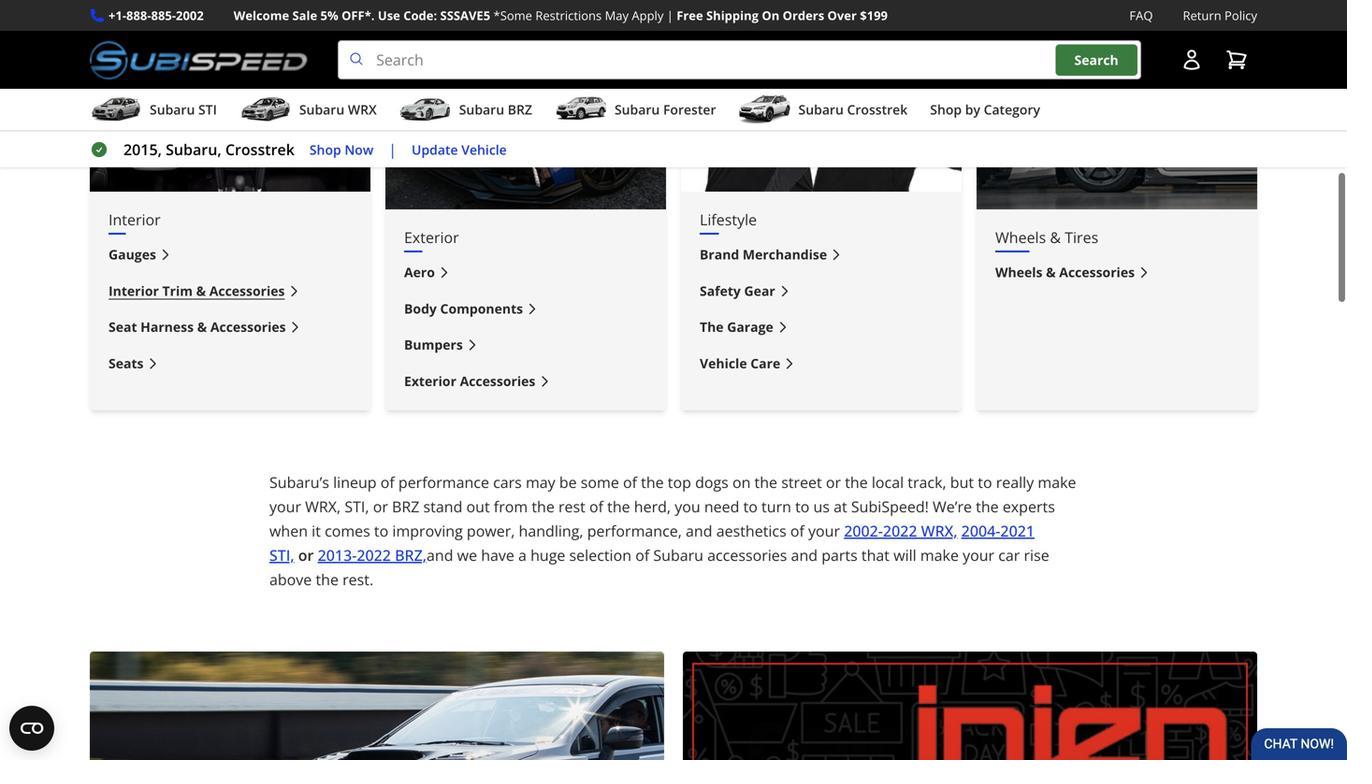 Task type: describe. For each thing, give the bounding box(es) containing it.
0 horizontal spatial 2022
[[357, 546, 391, 566]]

2004-2021 sti,
[[269, 521, 1035, 566]]

above
[[269, 570, 312, 590]]

comes
[[325, 521, 370, 541]]

some
[[581, 473, 619, 493]]

0 horizontal spatial |
[[388, 140, 397, 160]]

1 vertical spatial your
[[808, 521, 840, 541]]

the up the 2004-
[[976, 497, 999, 517]]

car
[[998, 546, 1020, 566]]

superchargers
[[220, 18, 315, 36]]

but
[[950, 473, 974, 493]]

use
[[378, 7, 400, 24]]

subaru's
[[269, 473, 329, 493]]

now
[[345, 141, 374, 158]]

vehicle inside button
[[461, 141, 507, 158]]

make inside subaru's lineup of performance cars may be some of the top dogs on the street or the local track, but to really make your wrx, sti, or brz stand out from the rest of the herd, you need to turn to us at subispeed! we're the experts when it comes to improving power, handling, performance, and aesthetics of your
[[1038, 473, 1076, 493]]

system
[[742, 0, 789, 18]]

you
[[675, 497, 700, 517]]

wrx, inside subaru's lineup of performance cars may be some of the top dogs on the street or the local track, but to really make your wrx, sti, or brz stand out from the rest of the herd, you need to turn to us at subispeed! we're the experts when it comes to improving power, handling, performance, and aesthetics of your
[[305, 497, 341, 517]]

vehicle inside 'link'
[[700, 355, 747, 372]]

& inside drivetrain mounts & bushings link
[[1119, 18, 1129, 36]]

welcome
[[234, 7, 289, 24]]

of right lineup
[[381, 473, 395, 493]]

a
[[518, 546, 527, 566]]

1 horizontal spatial |
[[667, 7, 673, 24]]

at
[[834, 497, 847, 517]]

subaru,
[[166, 140, 221, 160]]

the up performance,
[[607, 497, 630, 517]]

turbochargers & superchargers
[[109, 18, 315, 36]]

lifestyle
[[700, 210, 757, 230]]

accessories
[[707, 546, 787, 566]]

rest.
[[342, 570, 373, 590]]

have
[[481, 546, 514, 566]]

& left "tires"
[[1050, 228, 1061, 248]]

brz inside subaru's lineup of performance cars may be some of the top dogs on the street or the local track, but to really make your wrx, sti, or brz stand out from the rest of the herd, you need to turn to us at subispeed! we're the experts when it comes to improving power, handling, performance, and aesthetics of your
[[392, 497, 419, 517]]

wheels for wheels & tires
[[995, 228, 1046, 248]]

interior for interior
[[109, 210, 161, 230]]

subaru crosstrek
[[798, 101, 908, 118]]

subaru wrx button
[[239, 93, 377, 130]]

brand merchandise link
[[700, 244, 943, 266]]

seat
[[109, 318, 137, 336]]

2021
[[1000, 521, 1035, 541]]

when
[[269, 521, 308, 541]]

aero link
[[404, 262, 647, 283]]

us
[[813, 497, 830, 517]]

wrx
[[348, 101, 377, 118]]

5%
[[320, 7, 338, 24]]

the right on
[[755, 473, 777, 493]]

+1-888-885-2002
[[109, 7, 204, 24]]

shop for shop now
[[310, 141, 341, 158]]

interior trim & accessories link
[[109, 281, 352, 302]]

category
[[984, 101, 1040, 118]]

suspension
[[404, 18, 478, 36]]

return
[[1183, 7, 1222, 24]]

open widget image
[[9, 706, 54, 751]]

be
[[559, 473, 577, 493]]

restrictions
[[535, 7, 602, 24]]

it
[[312, 521, 321, 541]]

2015, subaru, crosstrek
[[123, 140, 295, 160]]

accessories inside interior trim & accessories "link"
[[209, 282, 285, 300]]

exterior image
[[385, 72, 666, 210]]

shop by category
[[930, 101, 1040, 118]]

2015,
[[123, 140, 162, 160]]

apply
[[632, 7, 664, 24]]

herd,
[[634, 497, 671, 517]]

2 horizontal spatial and
[[791, 546, 818, 566]]

crosstrek inside dropdown button
[[847, 101, 908, 118]]

exterior accessories
[[404, 372, 535, 390]]

exterior for exterior accessories
[[404, 372, 456, 390]]

vehicle care link
[[700, 353, 943, 374]]

experts
[[1003, 497, 1055, 517]]

search
[[1075, 51, 1119, 69]]

bumpers
[[404, 336, 463, 354]]

the
[[700, 318, 724, 336]]

rise
[[1024, 546, 1049, 566]]

subaru for subaru wrx
[[299, 101, 344, 118]]

2013-
[[318, 546, 357, 566]]

we
[[457, 546, 477, 566]]

to up 2013-2022 brz, link
[[374, 521, 388, 541]]

really
[[996, 473, 1034, 493]]

selection
[[569, 546, 632, 566]]

return policy link
[[1183, 6, 1257, 25]]

subispeed!
[[851, 497, 929, 517]]

safety gear link
[[700, 281, 943, 302]]

2002-
[[844, 521, 883, 541]]

subaru inside and we have a huge selection of subaru accessories and parts that will make your car rise above the rest.
[[653, 546, 703, 566]]

accessories inside exterior accessories link
[[460, 372, 535, 390]]

brake system link
[[700, 0, 943, 20]]

a subaru sti thumbnail image image
[[90, 96, 142, 124]]

& inside wheels & accessories link
[[1046, 264, 1056, 281]]

local
[[872, 473, 904, 493]]

search button
[[1056, 44, 1137, 76]]

sti
[[198, 101, 217, 118]]

a subaru crosstrek thumbnail image image
[[739, 96, 791, 124]]

interior for interior trim & accessories
[[109, 282, 159, 300]]

+1-888-885-2002 link
[[109, 6, 204, 25]]

dogs
[[695, 473, 729, 493]]

wheels for wheels & accessories
[[995, 264, 1043, 281]]

of down turn
[[790, 521, 804, 541]]

& inside interior trim & accessories "link"
[[196, 282, 206, 300]]

on
[[732, 473, 751, 493]]

& inside turbochargers & superchargers link
[[207, 18, 217, 36]]

body
[[404, 300, 437, 318]]

885-
[[151, 7, 176, 24]]

lifestyle image
[[681, 72, 962, 192]]

rest
[[558, 497, 585, 517]]

the up herd,
[[641, 473, 664, 493]]

subaru brz button
[[399, 93, 532, 130]]

faq
[[1130, 7, 1153, 24]]

subaru's lineup of performance cars may be some of the top dogs on the street or the local track, but to really make your wrx, sti, or brz stand out from the rest of the herd, you need to turn to us at subispeed! we're the experts when it comes to improving power, handling, performance, and aesthetics of your
[[269, 473, 1076, 541]]

over
[[828, 7, 857, 24]]

button image
[[1181, 49, 1203, 71]]

stand
[[423, 497, 462, 517]]

a subaru wrx thumbnail image image
[[239, 96, 292, 124]]

update vehicle
[[412, 141, 507, 158]]

body components link
[[404, 298, 647, 320]]

garage
[[727, 318, 774, 336]]

will
[[894, 546, 917, 566]]



Task type: vqa. For each thing, say whether or not it's contained in the screenshot.
rest. in the bottom left of the page
yes



Task type: locate. For each thing, give the bounding box(es) containing it.
2 vertical spatial your
[[963, 546, 995, 566]]

wrx,
[[305, 497, 341, 517], [921, 521, 958, 541]]

your up when
[[269, 497, 301, 517]]

shop left now
[[310, 141, 341, 158]]

components
[[440, 300, 523, 318]]

0 horizontal spatial wrx,
[[305, 497, 341, 517]]

1 vertical spatial wrx,
[[921, 521, 958, 541]]

1 horizontal spatial vehicle
[[700, 355, 747, 372]]

faq link
[[1130, 6, 1153, 25]]

of right some
[[623, 473, 637, 493]]

policy
[[1225, 7, 1257, 24]]

subaru for subaru forester
[[615, 101, 660, 118]]

1 horizontal spatial shop
[[930, 101, 962, 118]]

$199
[[860, 7, 888, 24]]

seat harness & accessories link
[[109, 317, 352, 338]]

brz up improving
[[392, 497, 419, 517]]

0 vertical spatial vehicle
[[461, 141, 507, 158]]

2004-
[[961, 521, 1000, 541]]

gear
[[744, 282, 775, 300]]

subaru left sti
[[150, 101, 195, 118]]

exterior up aero
[[404, 228, 459, 248]]

sti, down lineup
[[345, 497, 369, 517]]

interior down gauges
[[109, 282, 159, 300]]

0 vertical spatial sti,
[[345, 497, 369, 517]]

2 wheels from the top
[[995, 264, 1043, 281]]

drivetrain
[[995, 18, 1062, 36]]

wheels & accessories
[[995, 264, 1135, 281]]

seats link
[[109, 353, 352, 374]]

shop by category button
[[930, 93, 1040, 130]]

subaru left forester
[[615, 101, 660, 118]]

& left faq link
[[1119, 18, 1129, 36]]

0 vertical spatial interior
[[109, 210, 161, 230]]

by
[[965, 101, 980, 118]]

0 vertical spatial make
[[1038, 473, 1076, 493]]

shop now
[[310, 141, 374, 158]]

brake system
[[700, 0, 789, 18]]

make right the 'will'
[[920, 546, 959, 566]]

and we have a huge selection of subaru accessories and parts that will make your car rise above the rest.
[[269, 546, 1049, 590]]

welcome sale 5% off*. use code: sssave5 *some restrictions may apply | free shipping on orders over $199
[[234, 7, 888, 24]]

the inside and we have a huge selection of subaru accessories and parts that will make your car rise above the rest.
[[316, 570, 339, 590]]

0 vertical spatial 2022
[[883, 521, 917, 541]]

brz left the 'a subaru forester thumbnail image'
[[508, 101, 532, 118]]

interior image
[[90, 72, 370, 192]]

0 vertical spatial or
[[826, 473, 841, 493]]

interior up gauges
[[109, 210, 161, 230]]

1 vertical spatial vehicle
[[700, 355, 747, 372]]

to up the "aesthetics"
[[743, 497, 758, 517]]

improving
[[392, 521, 463, 541]]

0 vertical spatial |
[[667, 7, 673, 24]]

merchandise
[[743, 246, 827, 264]]

1 wheels from the top
[[995, 228, 1046, 248]]

or up at
[[826, 473, 841, 493]]

shop inside dropdown button
[[930, 101, 962, 118]]

accessories inside seat harness & accessories link
[[210, 318, 286, 336]]

bushings
[[1132, 18, 1191, 36]]

need
[[704, 497, 739, 517]]

wrx, up the it
[[305, 497, 341, 517]]

0 horizontal spatial your
[[269, 497, 301, 517]]

1 horizontal spatial and
[[686, 521, 712, 541]]

accessories down bumpers link
[[460, 372, 535, 390]]

exterior down bumpers
[[404, 372, 456, 390]]

the
[[641, 473, 664, 493], [755, 473, 777, 493], [845, 473, 868, 493], [532, 497, 555, 517], [607, 497, 630, 517], [976, 497, 999, 517], [316, 570, 339, 590]]

accessories inside wheels & accessories link
[[1059, 264, 1135, 281]]

wheels & accessories image
[[977, 72, 1257, 210]]

subaru sti
[[150, 101, 217, 118]]

update vehicle button
[[412, 139, 507, 160]]

the down 2013-
[[316, 570, 339, 590]]

vehicle
[[461, 141, 507, 158], [700, 355, 747, 372]]

subaru for subaru brz
[[459, 101, 504, 118]]

1 vertical spatial make
[[920, 546, 959, 566]]

may
[[605, 7, 629, 24]]

vehicle down subaru brz
[[461, 141, 507, 158]]

make up experts
[[1038, 473, 1076, 493]]

subaru inside "dropdown button"
[[459, 101, 504, 118]]

0 vertical spatial wheels
[[995, 228, 1046, 248]]

+1-
[[109, 7, 126, 24]]

to right but
[[978, 473, 992, 493]]

crosstrek
[[847, 101, 908, 118], [225, 140, 295, 160]]

or down the it
[[298, 546, 314, 566]]

subaru up update vehicle
[[459, 101, 504, 118]]

2 horizontal spatial or
[[826, 473, 841, 493]]

or down lineup
[[373, 497, 388, 517]]

care
[[750, 355, 780, 372]]

1 horizontal spatial 2022
[[883, 521, 917, 541]]

the down may
[[532, 497, 555, 517]]

1 horizontal spatial wrx,
[[921, 521, 958, 541]]

accessories down "tires"
[[1059, 264, 1135, 281]]

brand merchandise
[[700, 246, 827, 264]]

wheels up wheels & accessories
[[995, 228, 1046, 248]]

2002-2022 wrx, link
[[844, 521, 958, 541]]

accessories down gauges link
[[209, 282, 285, 300]]

& right "harness"
[[197, 318, 207, 336]]

brz inside "dropdown button"
[[508, 101, 532, 118]]

2 horizontal spatial your
[[963, 546, 995, 566]]

exterior accessories link
[[404, 371, 647, 392]]

& down wheels & tires
[[1046, 264, 1056, 281]]

subispeed logo image
[[90, 40, 308, 80]]

| right now
[[388, 140, 397, 160]]

1 vertical spatial crosstrek
[[225, 140, 295, 160]]

1 vertical spatial shop
[[310, 141, 341, 158]]

& right 2002
[[207, 18, 217, 36]]

subaru for subaru crosstrek
[[798, 101, 844, 118]]

2 exterior from the top
[[404, 372, 456, 390]]

2022 up the rest.
[[357, 546, 391, 566]]

0 horizontal spatial sti,
[[269, 546, 294, 566]]

suspension height adjustment
[[404, 18, 606, 36]]

of right rest
[[589, 497, 603, 517]]

2022
[[883, 521, 917, 541], [357, 546, 391, 566]]

on
[[762, 7, 780, 24]]

subaru down subaru's lineup of performance cars may be some of the top dogs on the street or the local track, but to really make your wrx, sti, or brz stand out from the rest of the herd, you need to turn to us at subispeed! we're the experts when it comes to improving power, handling, performance, and aesthetics of your
[[653, 546, 703, 566]]

the up at
[[845, 473, 868, 493]]

mounts
[[1066, 18, 1116, 36]]

search input field
[[338, 40, 1141, 80]]

1 horizontal spatial make
[[1038, 473, 1076, 493]]

harness
[[140, 318, 194, 336]]

1 vertical spatial sti,
[[269, 546, 294, 566]]

brake
[[700, 0, 738, 18]]

1 exterior from the top
[[404, 228, 459, 248]]

height
[[482, 18, 525, 36]]

the garage link
[[700, 317, 943, 338]]

bumpers link
[[404, 335, 647, 356]]

exterior
[[404, 228, 459, 248], [404, 372, 456, 390]]

2002-2022 wrx,
[[844, 521, 958, 541]]

make
[[1038, 473, 1076, 493], [920, 546, 959, 566]]

performance
[[398, 473, 489, 493]]

we're
[[933, 497, 972, 517]]

sti, inside 2004-2021 sti,
[[269, 546, 294, 566]]

drivetrain mounts & bushings
[[995, 18, 1191, 36]]

|
[[667, 7, 673, 24], [388, 140, 397, 160]]

2 vertical spatial or
[[298, 546, 314, 566]]

2002
[[176, 7, 204, 24]]

1 interior from the top
[[109, 210, 161, 230]]

0 vertical spatial exterior
[[404, 228, 459, 248]]

1 vertical spatial |
[[388, 140, 397, 160]]

0 vertical spatial shop
[[930, 101, 962, 118]]

2013-2022 brz, link
[[318, 546, 427, 566]]

seats
[[109, 355, 144, 372]]

suspension height adjustment link
[[404, 17, 647, 38]]

wheels & accessories link
[[995, 262, 1239, 283]]

1 vertical spatial brz
[[392, 497, 419, 517]]

1 vertical spatial interior
[[109, 282, 159, 300]]

0 vertical spatial crosstrek
[[847, 101, 908, 118]]

wheels & tires
[[995, 228, 1098, 248]]

off*.
[[342, 7, 375, 24]]

0 horizontal spatial shop
[[310, 141, 341, 158]]

a subaru brz thumbnail image image
[[399, 96, 452, 124]]

sti, inside subaru's lineup of performance cars may be some of the top dogs on the street or the local track, but to really make your wrx, sti, or brz stand out from the rest of the herd, you need to turn to us at subispeed! we're the experts when it comes to improving power, handling, performance, and aesthetics of your
[[345, 497, 369, 517]]

1 vertical spatial exterior
[[404, 372, 456, 390]]

adjustment
[[529, 18, 606, 36]]

subaru brz
[[459, 101, 532, 118]]

0 vertical spatial your
[[269, 497, 301, 517]]

turbochargers & superchargers link
[[109, 17, 352, 38]]

and left parts
[[791, 546, 818, 566]]

make inside and we have a huge selection of subaru accessories and parts that will make your car rise above the rest.
[[920, 546, 959, 566]]

interior trim & accessories
[[109, 282, 285, 300]]

accessories down interior trim & accessories "link"
[[210, 318, 286, 336]]

| left the free
[[667, 7, 673, 24]]

exterior inside exterior accessories link
[[404, 372, 456, 390]]

your down the 2004-
[[963, 546, 995, 566]]

2022 up the 'will'
[[883, 521, 917, 541]]

0 horizontal spatial vehicle
[[461, 141, 507, 158]]

a subaru forester thumbnail image image
[[555, 96, 607, 124]]

your down us
[[808, 521, 840, 541]]

and left we
[[427, 546, 453, 566]]

to left us
[[795, 497, 810, 517]]

vehicle down the
[[700, 355, 747, 372]]

shop for shop by category
[[930, 101, 962, 118]]

0 vertical spatial wrx,
[[305, 497, 341, 517]]

& right trim
[[196, 282, 206, 300]]

sale
[[292, 7, 317, 24]]

subaru left wrx
[[299, 101, 344, 118]]

subaru for subaru sti
[[150, 101, 195, 118]]

and inside subaru's lineup of performance cars may be some of the top dogs on the street or the local track, but to really make your wrx, sti, or brz stand out from the rest of the herd, you need to turn to us at subispeed! we're the experts when it comes to improving power, handling, performance, and aesthetics of your
[[686, 521, 712, 541]]

1 vertical spatial wheels
[[995, 264, 1043, 281]]

safety
[[700, 282, 741, 300]]

1 vertical spatial or
[[373, 497, 388, 517]]

wrx, down we're
[[921, 521, 958, 541]]

1 horizontal spatial crosstrek
[[847, 101, 908, 118]]

0 horizontal spatial and
[[427, 546, 453, 566]]

aesthetics
[[716, 521, 787, 541]]

wheels
[[995, 228, 1046, 248], [995, 264, 1043, 281]]

and
[[686, 521, 712, 541], [427, 546, 453, 566], [791, 546, 818, 566]]

1 horizontal spatial sti,
[[345, 497, 369, 517]]

shop left by
[[930, 101, 962, 118]]

0 horizontal spatial make
[[920, 546, 959, 566]]

cars
[[493, 473, 522, 493]]

subaru crosstrek button
[[739, 93, 908, 130]]

of inside and we have a huge selection of subaru accessories and parts that will make your car rise above the rest.
[[635, 546, 649, 566]]

and down the you at the right bottom
[[686, 521, 712, 541]]

1 horizontal spatial your
[[808, 521, 840, 541]]

return policy
[[1183, 7, 1257, 24]]

interior
[[109, 210, 161, 230], [109, 282, 159, 300]]

sti, down when
[[269, 546, 294, 566]]

your inside and we have a huge selection of subaru accessories and parts that will make your car rise above the rest.
[[963, 546, 995, 566]]

accessories
[[1059, 264, 1135, 281], [209, 282, 285, 300], [210, 318, 286, 336], [460, 372, 535, 390]]

0 horizontal spatial brz
[[392, 497, 419, 517]]

1 horizontal spatial brz
[[508, 101, 532, 118]]

0 vertical spatial brz
[[508, 101, 532, 118]]

1 horizontal spatial or
[[373, 497, 388, 517]]

of down performance,
[[635, 546, 649, 566]]

0 horizontal spatial or
[[298, 546, 314, 566]]

0 horizontal spatial crosstrek
[[225, 140, 295, 160]]

out
[[466, 497, 490, 517]]

wheels down wheels & tires
[[995, 264, 1043, 281]]

seat harness & accessories
[[109, 318, 286, 336]]

exterior for exterior
[[404, 228, 459, 248]]

your
[[269, 497, 301, 517], [808, 521, 840, 541], [963, 546, 995, 566]]

gauges link
[[109, 244, 352, 266]]

vehicle care
[[700, 355, 780, 372]]

interior inside "link"
[[109, 282, 159, 300]]

sssave5
[[440, 7, 490, 24]]

2 interior from the top
[[109, 282, 159, 300]]

1 vertical spatial 2022
[[357, 546, 391, 566]]

& inside seat harness & accessories link
[[197, 318, 207, 336]]

track,
[[908, 473, 946, 493]]

subaru right a subaru crosstrek thumbnail image
[[798, 101, 844, 118]]



